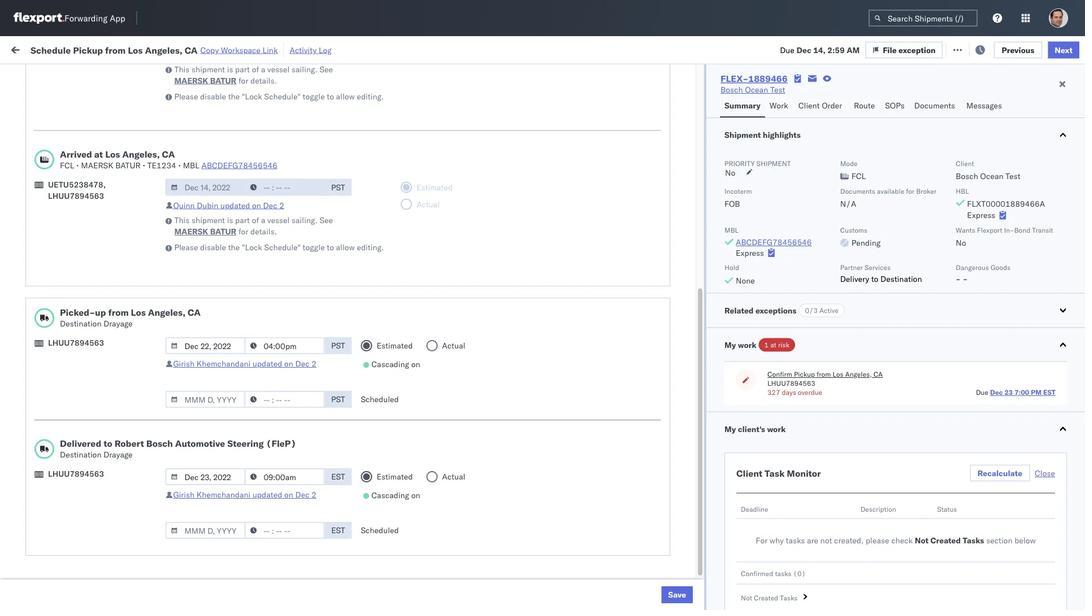 Task type: describe. For each thing, give the bounding box(es) containing it.
cascading on for picked-up from los angeles, ca
[[372, 360, 420, 369]]

risk for 1 at risk
[[778, 341, 790, 349]]

fcl for 2nd schedule pickup from los angeles, ca button from the bottom of the page
[[390, 362, 404, 372]]

MMM D, YYYY text field
[[165, 179, 246, 196]]

los inside picked-up from los angeles, ca destination drayage
[[131, 307, 146, 318]]

forwarding
[[64, 13, 108, 23]]

lhuu7894563 down the picked-
[[48, 338, 104, 348]]

not
[[821, 536, 832, 546]]

0 horizontal spatial confirm pickup from los angeles, ca button
[[26, 311, 161, 324]]

3 integration test account - karl lagerfeld from the top
[[520, 462, 667, 471]]

1 1846748 from the top
[[682, 138, 716, 148]]

2130384 for schedule pickup from rotterdam, netherlands
[[682, 511, 716, 521]]

2 vertical spatial batur
[[210, 227, 236, 237]]

flxt00001889466a
[[967, 199, 1045, 209]]

6 lagerfeld from the top
[[634, 536, 667, 546]]

for
[[756, 536, 768, 546]]

active
[[820, 306, 839, 315]]

lhuu7894563 down delivered
[[48, 469, 104, 479]]

2130387 for 2:00 am est, feb 3, 2023
[[682, 536, 716, 546]]

0 vertical spatial est
[[1044, 388, 1056, 397]]

1 • from the left
[[76, 160, 79, 170]]

0 horizontal spatial 14,
[[261, 287, 274, 297]]

1 -- : -- -- text field from the top
[[244, 179, 325, 196]]

6 flex-1846748 from the top
[[658, 263, 716, 272]]

3 karl from the top
[[617, 462, 632, 471]]

5 karl from the top
[[617, 511, 632, 521]]

angeles, inside picked-up from los angeles, ca destination drayage
[[148, 307, 186, 318]]

est, down 9:00 am est, dec 24, 2022
[[226, 362, 243, 372]]

schedule pickup from los angeles, ca for the schedule pickup from los angeles, ca link associated with second schedule pickup from los angeles, ca button from the top
[[26, 187, 165, 197]]

3,
[[261, 536, 268, 546]]

updated for steering
[[253, 490, 282, 500]]

copy workspace link button
[[200, 45, 278, 55]]

7 lagerfeld from the top
[[634, 586, 667, 596]]

copy
[[200, 45, 219, 55]]

1 lagerfeld from the top
[[634, 387, 667, 397]]

0
[[798, 570, 802, 578]]

angeles, inside the confirm pickup from los angeles, ca "link"
[[117, 312, 148, 322]]

for left work,
[[108, 70, 117, 79]]

not created tasks button
[[737, 594, 1055, 603]]

n/a
[[840, 199, 857, 209]]

zimu3048342 for schedule pickup from rotterdam, netherlands
[[813, 511, 867, 521]]

1 vertical spatial work
[[738, 340, 757, 350]]

0 vertical spatial batur
[[210, 75, 236, 85]]

1 vertical spatial shipment
[[757, 159, 791, 168]]

nyku9743990 for schedule pickup from rotterdam, netherlands
[[735, 511, 791, 521]]

description
[[861, 505, 896, 514]]

5 flex-2130387 from the top
[[658, 561, 716, 571]]

netherlands for 2:00 am est, feb 3, 2023
[[26, 541, 70, 551]]

0 vertical spatial maersk
[[174, 75, 208, 85]]

customs down delivered
[[54, 461, 86, 471]]

lhuu7894563, uetu5238478 for 9:00 am est, dec 24, 2022
[[735, 337, 851, 347]]

6 integration from the top
[[520, 536, 559, 546]]

close button
[[1035, 469, 1055, 478]]

5 integration from the top
[[520, 511, 559, 521]]

available
[[877, 187, 905, 195]]

3 edt, from the top
[[226, 213, 243, 223]]

appointment for 2:59 am est, dec 14, 2022
[[93, 287, 139, 297]]

2 flex-2130387 from the top
[[658, 412, 716, 422]]

due for due dec 14, 2:59 am
[[780, 45, 795, 55]]

abcdefg78456546 inside arrived at los angeles, ca fcl • maersk batur • te1234 • mbl abcdefg78456546
[[202, 160, 278, 170]]

6 1846748 from the top
[[682, 263, 716, 272]]

container numbers button
[[730, 85, 796, 106]]

import
[[95, 44, 121, 54]]

1 test123456 from the top
[[813, 163, 861, 173]]

1 schedule delivery appointment button from the top
[[26, 137, 139, 150]]

gaurav for test123456
[[962, 163, 988, 173]]

origin
[[1040, 387, 1062, 397]]

confirm pickup from rotterdam, netherlands button
[[26, 529, 170, 553]]

shipment highlights button
[[707, 118, 1085, 152]]

2 lagerfeld from the top
[[634, 412, 667, 422]]

flex-2130387 for 11:30 pm est, jan 23, 2023
[[658, 387, 716, 397]]

0 vertical spatial my
[[11, 41, 29, 57]]

2 vertical spatial est
[[331, 526, 345, 536]]

24,
[[261, 337, 274, 347]]

at for 778
[[224, 44, 231, 54]]

schedule for first schedule pickup from los angeles, ca button from the bottom of the page
[[26, 436, 59, 446]]

pm right 23
[[1031, 388, 1042, 397]]

import work button
[[91, 36, 147, 62]]

upload customs clearance documents link for flex-1660288
[[26, 112, 167, 124]]

snooze
[[323, 92, 345, 101]]

for down quinn dubin updated on dec 2
[[239, 227, 248, 237]]

schedule for 11:30 pm est, jan 23, 2023 schedule delivery appointment 'button'
[[26, 386, 59, 396]]

progress
[[176, 70, 204, 79]]

8:30 pm est, jan 30, 2023 for schedule delivery appointment
[[192, 486, 292, 496]]

mbl inside arrived at los angeles, ca fcl • maersk batur • te1234 • mbl abcdefg78456546
[[183, 160, 199, 170]]

for up deadline button
[[239, 75, 248, 85]]

batur inside arrived at los angeles, ca fcl • maersk batur • te1234 • mbl abcdefg78456546
[[115, 160, 141, 170]]

(0)
[[183, 44, 198, 54]]

3 2130384 from the top
[[682, 586, 716, 596]]

0 vertical spatial 14,
[[814, 45, 826, 55]]

confirm for confirm delivery
[[26, 337, 55, 347]]

documents inside documents available for broker n/a
[[840, 187, 876, 195]]

1 this from the top
[[174, 64, 190, 74]]

8 ocean fcl from the top
[[365, 412, 404, 422]]

work inside button
[[770, 101, 788, 111]]

choi
[[998, 387, 1014, 397]]

13,
[[259, 362, 271, 372]]

5 schedule pickup from los angeles, ca button from the top
[[26, 436, 165, 448]]

pm down 11:30 pm est, jan 28, 2023
[[211, 486, 223, 496]]

7 integration from the top
[[520, 586, 559, 596]]

this shipment is part of a vessel sailing. see maersk batur for details. for 2nd the maersk batur "link" from the bottom
[[174, 64, 333, 85]]

documents down robert
[[126, 461, 167, 471]]

next
[[1055, 45, 1073, 55]]

jaehyung
[[962, 387, 996, 397]]

2 for picked-up from los angeles, ca
[[312, 359, 316, 369]]

1 ceau7522281, hlxu6269489, hlxu8034992 from the top
[[735, 138, 911, 148]]

1 vertical spatial est
[[331, 472, 345, 482]]

los inside confirm pickup from los angeles, ca lhuu7894563
[[833, 370, 844, 379]]

my inside button
[[725, 424, 736, 434]]

my client's work button
[[707, 412, 1085, 446]]

1 horizontal spatial mode
[[840, 159, 858, 168]]

6 account from the top
[[578, 536, 608, 546]]

3 upload customs clearance documents link from the top
[[26, 460, 167, 472]]

documents up picked-up from los angeles, ca destination drayage on the left bottom
[[126, 262, 167, 272]]

2023 right 3,
[[270, 536, 289, 546]]

3 gaurav jawla from the top
[[962, 213, 1009, 223]]

5 gvcu5265864 from the top
[[735, 561, 791, 571]]

1 vertical spatial no
[[725, 168, 736, 178]]

8:30 for schedule pickup from rotterdam, netherlands
[[192, 511, 209, 521]]

angeles, inside confirm pickup from los angeles, ca lhuu7894563
[[846, 370, 872, 379]]

2:59 am est, dec 14, 2022
[[192, 287, 295, 297]]

hbl
[[956, 187, 969, 195]]

327 days overdue
[[768, 388, 823, 397]]

1 editing. from the top
[[357, 91, 384, 101]]

task
[[765, 468, 785, 479]]

nov for the schedule pickup from los angeles, ca link associated with first schedule pickup from los angeles, ca button
[[245, 163, 260, 173]]

schedule pickup from rotterdam, netherlands for 11:30
[[26, 406, 147, 427]]

due for due dec 23 7:00 pm est
[[976, 388, 989, 397]]

from inside confirm pickup from los angeles, ca lhuu7894563
[[817, 370, 831, 379]]

container
[[735, 88, 766, 96]]

is for 2nd the maersk batur "link" from the bottom
[[227, 64, 233, 74]]

confirmed
[[741, 570, 774, 578]]

0 horizontal spatial 7:00
[[192, 312, 209, 322]]

4 account from the top
[[578, 486, 608, 496]]

confirm delivery
[[26, 337, 86, 347]]

gvcu5265864 for confirm pickup from rotterdam, netherlands
[[735, 536, 791, 546]]

documents button
[[910, 96, 962, 118]]

3 upload customs clearance documents from the top
[[26, 461, 167, 471]]

4 lagerfeld from the top
[[634, 486, 667, 496]]

1 vertical spatial tasks
[[775, 570, 792, 578]]

section
[[987, 536, 1013, 546]]

2:59 for the schedule pickup from los angeles, ca link associated with second schedule pickup from los angeles, ca button from the top
[[192, 188, 209, 198]]

1 horizontal spatial tasks
[[963, 536, 985, 546]]

uetu5238478, lhuu7894563
[[48, 179, 106, 201]]

from inside "link"
[[83, 312, 100, 322]]

destination inside picked-up from los angeles, ca destination drayage
[[60, 319, 101, 329]]

1846748 for schedule delivery appointment 'button' related to 2:59 am edt, nov 5, 2022
[[682, 213, 716, 223]]

customs up pending
[[840, 226, 868, 234]]

steering
[[227, 438, 264, 449]]

2:59 am edt, nov 5, 2022 for third schedule pickup from los angeles, ca button
[[192, 238, 291, 248]]

2:59 for the schedule pickup from los angeles, ca link associated with first schedule pickup from los angeles, ca button
[[192, 163, 209, 173]]

11 resize handle column header from the left
[[1057, 88, 1070, 611]]

tasks inside button
[[780, 594, 798, 603]]

2 flex-1846748 from the top
[[658, 163, 716, 173]]

2:00 am est, feb 3, 2023
[[192, 536, 289, 546]]

documents available for broker n/a
[[840, 187, 937, 209]]

jan up 25,
[[249, 412, 262, 422]]

priority
[[725, 159, 755, 168]]

girish khemchandani updated on dec 2 button for ca
[[173, 359, 316, 369]]

schedule pickup from los angeles, ca link for first schedule pickup from los angeles, ca button from the bottom of the page
[[26, 436, 165, 447]]

9 ocean fcl from the top
[[365, 462, 404, 471]]

jaehyung choi - test origin agent
[[962, 387, 1085, 397]]

4 schedule pickup from los angeles, ca button from the top
[[26, 361, 165, 373]]

est, left 'feb'
[[226, 536, 243, 546]]

overdue
[[798, 388, 823, 397]]

2 vertical spatial shipment
[[192, 215, 225, 225]]

girish khemchandani updated on dec 2 button for steering
[[173, 490, 316, 500]]

4 resize handle column header from the left
[[423, 88, 437, 611]]

schedule delivery appointment button for 11:30 pm est, jan 23, 2023
[[26, 386, 139, 398]]

delivery inside partner services delivery to destination
[[840, 274, 870, 284]]

lhuu7894563 inside uetu5238478, lhuu7894563
[[48, 191, 104, 201]]

2 schedule" from the top
[[264, 243, 301, 252]]

ca inside confirm pickup from los angeles, ca lhuu7894563
[[874, 370, 883, 379]]

2023 up 2:00 am est, feb 3, 2023
[[273, 511, 292, 521]]

5 lagerfeld from the top
[[634, 511, 667, 521]]

sops
[[885, 101, 905, 111]]

blocked,
[[138, 70, 167, 79]]

upload customs clearance documents button for flex-1846748
[[26, 261, 167, 274]]

ocean fcl for the schedule delivery appointment link associated with 11:30 pm est, jan 23, 2023
[[365, 387, 404, 397]]

jan left 25,
[[245, 437, 257, 447]]

8 resize handle column header from the left
[[794, 88, 807, 611]]

messages button
[[962, 96, 1008, 118]]

2023 right 25,
[[273, 437, 293, 447]]

2 maersk batur link from the top
[[174, 226, 236, 237]]

est, down 2:59 am est, jan 13, 2023
[[230, 387, 247, 397]]

quinn
[[173, 200, 195, 210]]

fcl for schedule delivery appointment 'button' associated with 8:30 pm est, jan 30, 2023
[[390, 486, 404, 496]]

save
[[668, 590, 686, 600]]

confirm for confirm pickup from los angeles, ca lhuu7894563
[[768, 370, 792, 379]]

upload customs clearance documents link for flex-1846748
[[26, 261, 167, 273]]

5 account from the top
[[578, 511, 608, 521]]

1 appointment from the top
[[93, 138, 139, 148]]

ymluw236679313
[[813, 113, 886, 123]]

2 please from the top
[[174, 243, 198, 252]]

est, down 11:30 pm est, jan 28, 2023
[[225, 486, 242, 496]]

7 integration test account - karl lagerfeld from the top
[[520, 586, 667, 596]]

nov for third schedule pickup from los angeles, ca button's the schedule pickup from los angeles, ca link
[[245, 238, 260, 248]]

1
[[765, 341, 769, 349]]

1 please from the top
[[174, 91, 198, 101]]

created,
[[834, 536, 864, 546]]

to inside delivered to robert bosch automotive steering (flep) destination drayage
[[104, 438, 112, 449]]

confirm pickup from rotterdam, netherlands
[[26, 530, 142, 551]]

1660288
[[682, 113, 716, 123]]

1 schedule delivery appointment link from the top
[[26, 137, 139, 148]]

schedule for 2nd schedule pickup from los angeles, ca button from the bottom of the page
[[26, 362, 59, 371]]

2023 right 13,
[[273, 362, 293, 372]]

track
[[287, 44, 306, 54]]

2023 up (flep)
[[278, 412, 297, 422]]

this shipment is part of a vessel sailing. see maersk batur for details. for 2nd the maersk batur "link" from the top of the page
[[174, 215, 333, 237]]

7 karl from the top
[[617, 586, 632, 596]]

below
[[1015, 536, 1036, 546]]

confirm pickup from los angeles, ca lhuu7894563
[[768, 370, 883, 388]]

link
[[263, 45, 278, 55]]

schedule delivery appointment link for 2:59 am est, dec 14, 2022
[[26, 286, 139, 298]]

schedule pickup from los angeles, ca link for 2nd schedule pickup from los angeles, ca button from the bottom of the page
[[26, 361, 165, 372]]

1 please disable the "lock schedule" toggle to allow editing. from the top
[[174, 91, 384, 101]]

pm up '2:59 am est, jan 25, 2023'
[[216, 412, 228, 422]]

flex-2130387 for 11:30 pm est, jan 28, 2023
[[658, 462, 716, 471]]

container numbers
[[735, 88, 766, 105]]

destination inside partner services delivery to destination
[[881, 274, 922, 284]]

7:00 pm est, dec 23, 2022
[[192, 312, 295, 322]]

hlxu6269489, for second schedule pickup from los angeles, ca button from the top
[[795, 188, 853, 198]]

messages
[[967, 101, 1002, 111]]

forwarding app link
[[14, 12, 125, 24]]

confirm delivery link
[[26, 336, 86, 347]]

3 2:59 am edt, nov 5, 2022 from the top
[[192, 213, 291, 223]]

customs down workitem button
[[54, 113, 86, 123]]

at for arrived
[[94, 148, 103, 160]]

workitem
[[12, 92, 42, 101]]

11:30 pm est, jan 28, 2023
[[192, 462, 297, 471]]

1 horizontal spatial confirm pickup from los angeles, ca button
[[768, 370, 883, 379]]

1 hlxu6269489, from the top
[[795, 138, 853, 148]]

schedule pickup from los angeles, ca for third schedule pickup from los angeles, ca button's the schedule pickup from los angeles, ca link
[[26, 237, 165, 247]]

2 • from the left
[[143, 160, 145, 170]]

778 at risk
[[208, 44, 247, 54]]

2 allow from the top
[[336, 243, 355, 252]]

2023 down 28,
[[273, 486, 292, 496]]

rotterdam, for 2:00 am est, feb 3, 2023
[[102, 530, 142, 540]]

0 vertical spatial 2
[[279, 200, 284, 210]]

0 vertical spatial tasks
[[786, 536, 805, 546]]

2 karl from the top
[[617, 412, 632, 422]]

4 flex-1846748 from the top
[[658, 213, 716, 223]]

1 see from the top
[[320, 64, 333, 74]]

3 11:30 from the top
[[192, 462, 214, 471]]

4 integration from the top
[[520, 486, 559, 496]]

angeles, inside arrived at los angeles, ca fcl • maersk batur • te1234 • mbl abcdefg78456546
[[122, 148, 160, 160]]

3 nyku9743990 from the top
[[735, 586, 791, 596]]

pm up 2:00 am est, feb 3, 2023
[[211, 511, 223, 521]]

1 horizontal spatial not
[[915, 536, 929, 546]]

0/3
[[805, 306, 818, 315]]

girish for angeles,
[[173, 359, 195, 369]]

ceau7522281, for the schedule pickup from los angeles, ca link associated with second schedule pickup from los angeles, ca button from the top
[[735, 188, 793, 198]]

uetu5238478 for 2:59 am est, dec 14, 2022
[[796, 287, 851, 297]]

bosch ocean test link
[[721, 84, 785, 96]]

schedule pickup from rotterdam, netherlands button for 11:30 pm est, jan 23, 2023
[[26, 405, 170, 429]]

automotive
[[175, 438, 225, 449]]

feb
[[245, 536, 259, 546]]

ceau7522281, hlxu6269489, hlxu8034992 for the schedule pickup from los angeles, ca link associated with second schedule pickup from los angeles, ca button from the top
[[735, 188, 911, 198]]

clearance for flex-1660288
[[88, 113, 124, 123]]

est, down "2:59 am est, dec 14, 2022"
[[225, 312, 242, 322]]

4 karl from the top
[[617, 486, 632, 496]]

3 pst from the top
[[331, 395, 345, 404]]

bosch inside client bosch ocean test incoterm fob
[[956, 171, 979, 181]]

1 -- : -- -- text field from the top
[[244, 338, 325, 354]]

2 schedule pickup from los angeles, ca button from the top
[[26, 187, 165, 199]]

flex-1662119
[[658, 437, 716, 447]]

1 resize handle column header from the left
[[171, 88, 185, 611]]

3 5, from the top
[[262, 213, 269, 223]]

mmm d, yyyy text field for 1st -- : -- -- text box from the bottom of the page
[[165, 469, 246, 486]]

0 vertical spatial updated
[[220, 200, 250, 210]]

1 vertical spatial 23,
[[263, 387, 276, 397]]

numbers for container numbers
[[735, 97, 763, 105]]

highlights
[[763, 130, 801, 140]]

documents down ready for work, blocked, in progress
[[126, 113, 167, 123]]

4 5, from the top
[[262, 238, 269, 248]]

5 ceau7522281, hlxu6269489, hlxu8034992 from the top
[[735, 262, 911, 272]]

1 karl from the top
[[617, 387, 632, 397]]

details. for 2nd the maersk batur "link" from the top of the page
[[250, 227, 277, 237]]

flexport
[[977, 226, 1003, 234]]

ocean fcl for third schedule pickup from los angeles, ca button's the schedule pickup from los angeles, ca link
[[365, 238, 404, 248]]

2023 right 28,
[[278, 462, 297, 471]]

1846748 for first schedule pickup from los angeles, ca button
[[682, 163, 716, 173]]

1 of from the top
[[252, 64, 259, 74]]

test inside client bosch ocean test incoterm fob
[[1006, 171, 1021, 181]]

est, up the 7:00 pm est, dec 23, 2022
[[226, 287, 243, 297]]

maersk inside arrived at los angeles, ca fcl • maersk batur • te1234 • mbl abcdefg78456546
[[81, 160, 113, 170]]

3 nov from the top
[[245, 213, 260, 223]]

in-
[[1004, 226, 1015, 234]]

created inside button
[[754, 594, 779, 603]]

0 vertical spatial created
[[931, 536, 961, 546]]

1 schedule" from the top
[[264, 91, 301, 101]]

est, up 2:59 am est, jan 13, 2023
[[226, 337, 243, 347]]

9:00
[[192, 337, 209, 347]]

5 maeu9408431 from the top
[[813, 561, 870, 571]]

0/3 active
[[805, 306, 839, 315]]

caiu7969337
[[735, 113, 788, 123]]

4 integration test account - karl lagerfeld from the top
[[520, 486, 667, 496]]

not inside not created tasks button
[[741, 594, 752, 603]]

0 vertical spatial work
[[32, 41, 62, 57]]

187 on track
[[260, 44, 306, 54]]

ceau7522281, for the schedule pickup from los angeles, ca link associated with first schedule pickup from los angeles, ca button
[[735, 163, 793, 173]]

fob
[[725, 199, 740, 209]]

2 5, from the top
[[262, 188, 269, 198]]

3 maeu9408431 from the top
[[813, 462, 870, 471]]

none
[[736, 276, 755, 285]]

broker
[[917, 187, 937, 195]]

2130387 for 11:30 pm est, jan 28, 2023
[[682, 462, 716, 471]]

2 part from the top
[[235, 215, 250, 225]]

7 account from the top
[[578, 586, 608, 596]]

3 flex-1846748 from the top
[[658, 188, 716, 198]]

2130384 for schedule delivery appointment
[[682, 486, 716, 496]]

customs up the picked-
[[54, 262, 86, 272]]

for inside documents available for broker n/a
[[906, 187, 915, 195]]

3 gaurav from the top
[[962, 213, 988, 223]]

2 this from the top
[[174, 215, 190, 225]]

schedule pickup from los angeles, ca link for first schedule pickup from los angeles, ca button
[[26, 162, 165, 173]]

jan up 'feb'
[[244, 511, 257, 521]]

1 allow from the top
[[336, 91, 355, 101]]

5 resize handle column header from the left
[[501, 88, 515, 611]]

is for 2nd the maersk batur "link" from the top of the page
[[227, 215, 233, 225]]

1 vertical spatial abcdefg78456546 button
[[736, 237, 812, 247]]

6 resize handle column header from the left
[[620, 88, 634, 611]]

11:30 pm est, jan 23, 2023 for schedule delivery appointment
[[192, 387, 297, 397]]

clearance for flex-1846748
[[88, 262, 124, 272]]

0 horizontal spatial abcdefg78456546 button
[[202, 160, 278, 170]]

187
[[260, 44, 274, 54]]

2023 down 2:59 am est, jan 13, 2023
[[278, 387, 297, 397]]

exceptions
[[756, 306, 797, 315]]

ocean inside client bosch ocean test incoterm fob
[[981, 171, 1004, 181]]

arrived
[[60, 148, 92, 160]]

1 the from the top
[[228, 91, 240, 101]]

4 test123456 from the top
[[813, 263, 861, 272]]

pm up 9:00 am est, dec 24, 2022
[[211, 312, 223, 322]]

2 ocean fcl from the top
[[365, 213, 404, 223]]

ready
[[86, 70, 106, 79]]

lhuu7894563, uetu5238478 for 2:59 am est, dec 14, 2022
[[735, 287, 851, 297]]

lhuu7894563 inside confirm pickup from los angeles, ca lhuu7894563
[[768, 379, 816, 388]]

2:59 am est, jan 25, 2023
[[192, 437, 293, 447]]



Task type: locate. For each thing, give the bounding box(es) containing it.
schedule delivery appointment for 11:30
[[26, 386, 139, 396]]

1 vertical spatial -- : -- -- text field
[[244, 391, 325, 408]]

5 schedule delivery appointment button from the top
[[26, 485, 139, 498]]

los inside "link"
[[102, 312, 115, 322]]

days
[[782, 388, 796, 397]]

2 hlxu6269489, from the top
[[795, 163, 853, 173]]

8:30 up 2:00
[[192, 511, 209, 521]]

2 vertical spatial work
[[767, 424, 786, 434]]

30, for schedule delivery appointment
[[259, 486, 271, 496]]

2 vertical spatial rotterdam,
[[102, 530, 142, 540]]

3 test123456 from the top
[[813, 238, 861, 248]]

delivery up arrived
[[62, 138, 91, 148]]

flex-1889466 link
[[721, 73, 788, 84]]

batur down the quinn dubin updated on dec 2 button
[[210, 227, 236, 237]]

batch action button
[[1005, 40, 1079, 57]]

5 ceau7522281, from the top
[[735, 262, 793, 272]]

2 schedule pickup from los angeles, ca from the top
[[26, 187, 165, 197]]

edt, for first schedule pickup from los angeles, ca button
[[226, 163, 243, 173]]

11:30 for schedule pickup from rotterdam, netherlands
[[192, 412, 214, 422]]

MMM D, YYYY text field
[[165, 338, 246, 354], [165, 391, 246, 408], [165, 469, 246, 486], [165, 522, 246, 539]]

girish
[[173, 359, 195, 369], [173, 490, 195, 500]]

ca inside arrived at los angeles, ca fcl • maersk batur • te1234 • mbl abcdefg78456546
[[162, 148, 175, 160]]

3 • from the left
[[178, 160, 181, 170]]

1 cascading on from the top
[[372, 360, 420, 369]]

a right snoozed
[[261, 64, 265, 74]]

1 horizontal spatial work
[[738, 340, 757, 350]]

1 schedule delivery appointment from the top
[[26, 138, 139, 148]]

maersk down (0)
[[174, 75, 208, 85]]

est, down "steering"
[[230, 462, 247, 471]]

1 netherlands from the top
[[26, 417, 70, 427]]

2 schedule delivery appointment link from the top
[[26, 286, 139, 298]]

4 maeu9408431 from the top
[[813, 536, 870, 546]]

0 horizontal spatial mode
[[365, 92, 382, 101]]

schedule pickup from rotterdam, netherlands button for 8:30 pm est, jan 30, 2023
[[26, 505, 170, 528]]

4 mmm d, yyyy text field from the top
[[165, 522, 246, 539]]

Search Work text field
[[706, 40, 829, 57]]

5 hlxu8034992 from the top
[[855, 262, 911, 272]]

maersk batur link down "dubin"
[[174, 226, 236, 237]]

due up "flex-1889466" link
[[780, 45, 795, 55]]

upload customs clearance documents
[[26, 113, 167, 123], [26, 262, 167, 272], [26, 461, 167, 471]]

0 vertical spatial no
[[265, 70, 274, 79]]

forwarding app
[[64, 13, 125, 23]]

flexport. image
[[14, 12, 64, 24]]

0 vertical spatial cascading on
[[372, 360, 420, 369]]

0 vertical spatial drayage
[[104, 319, 133, 329]]

3 hlxu8034992 from the top
[[855, 188, 911, 198]]

11 ocean fcl from the top
[[365, 536, 404, 546]]

express for hbl
[[967, 210, 996, 220]]

schedule pickup from rotterdam, netherlands link up delivered
[[26, 405, 170, 428]]

please
[[866, 536, 890, 546]]

schedule pickup from rotterdam, netherlands up delivered
[[26, 406, 147, 427]]

4 appointment from the top
[[93, 386, 139, 396]]

ocean fcl for confirm delivery link
[[365, 337, 404, 347]]

cascading for picked-up from los angeles, ca
[[372, 360, 409, 369]]

gaurav jawla up the flexport
[[962, 213, 1009, 223]]

rotterdam, inside confirm pickup from rotterdam, netherlands
[[102, 530, 142, 540]]

delivery up the picked-
[[62, 287, 91, 297]]

integration test account - karl lagerfeld
[[520, 387, 667, 397], [520, 412, 667, 422], [520, 462, 667, 471], [520, 486, 667, 496], [520, 511, 667, 521], [520, 536, 667, 546], [520, 586, 667, 596]]

0 vertical spatial see
[[320, 64, 333, 74]]

schedule delivery appointment link
[[26, 137, 139, 148], [26, 286, 139, 298], [26, 386, 139, 397], [26, 485, 139, 497]]

vessel for 2nd the maersk batur "link" from the top of the page
[[267, 215, 290, 225]]

client task monitor
[[737, 468, 821, 479]]

confirm inside "link"
[[26, 312, 55, 322]]

schedule for schedule delivery appointment 'button' related to 2:59 am est, dec 14, 2022
[[26, 287, 59, 297]]

pickup inside "link"
[[57, 312, 81, 322]]

2 gvcu5265864 from the top
[[735, 412, 791, 421]]

pickup inside confirm pickup from los angeles, ca lhuu7894563
[[794, 370, 815, 379]]

1 vertical spatial editing.
[[357, 243, 384, 252]]

hold
[[725, 263, 739, 272]]

ceau7522281, hlxu6269489, hlxu8034992 for third schedule pickup from los angeles, ca button's the schedule pickup from los angeles, ca link
[[735, 237, 911, 247]]

client up "hbl"
[[956, 159, 974, 168]]

0 vertical spatial "lock
[[242, 91, 262, 101]]

save button
[[662, 587, 693, 604]]

confirm inside confirm pickup from los angeles, ca lhuu7894563
[[768, 370, 792, 379]]

nyku9743990 up for
[[735, 511, 791, 521]]

hlxu6269489, for third schedule pickup from los angeles, ca button
[[795, 237, 853, 247]]

pm down automotive
[[216, 462, 228, 471]]

1 pst from the top
[[331, 182, 345, 192]]

1 actual from the top
[[442, 341, 465, 351]]

documents inside button
[[915, 101, 955, 111]]

upload for flex-1660288
[[26, 113, 52, 123]]

nyku9743990
[[735, 486, 791, 496], [735, 511, 791, 521], [735, 586, 791, 596]]

2 please disable the "lock schedule" toggle to allow editing. from the top
[[174, 243, 384, 252]]

khemchandani
[[197, 359, 251, 369], [197, 490, 251, 500]]

1 flex-1846748 from the top
[[658, 138, 716, 148]]

5 2130387 from the top
[[682, 561, 716, 571]]

-- : -- -- text field
[[244, 179, 325, 196], [244, 469, 325, 486]]

0 vertical spatial details.
[[250, 75, 277, 85]]

account
[[578, 387, 608, 397], [578, 412, 608, 422], [578, 462, 608, 471], [578, 486, 608, 496], [578, 511, 608, 521], [578, 536, 608, 546], [578, 586, 608, 596]]

why
[[770, 536, 784, 546]]

1 vertical spatial 8:30
[[192, 511, 209, 521]]

jan left 28,
[[249, 462, 262, 471]]

details. up deadline button
[[250, 75, 277, 85]]

4 2:59 am edt, nov 5, 2022 from the top
[[192, 238, 291, 248]]

delivery down delivered
[[62, 486, 91, 496]]

flex-2130384 button
[[640, 484, 719, 499], [640, 484, 719, 499], [640, 509, 719, 524], [640, 509, 719, 524], [640, 583, 719, 599], [640, 583, 719, 599]]

2 vertical spatial destination
[[60, 450, 101, 460]]

3 zimu3048342 from the top
[[813, 586, 867, 596]]

1 horizontal spatial express
[[967, 210, 996, 220]]

girish down 9:00
[[173, 359, 195, 369]]

est, up 11:30 pm est, jan 28, 2023
[[226, 437, 243, 447]]

jawla for ymluw236679313
[[990, 113, 1009, 123]]

1 vertical spatial pst
[[331, 341, 345, 351]]

1 vertical spatial updated
[[253, 359, 282, 369]]

no down wants on the top of the page
[[956, 238, 966, 248]]

ca inside "link"
[[150, 312, 161, 322]]

scheduled for delivered to robert bosch automotive steering (flep)
[[361, 526, 399, 536]]

edt, for second schedule pickup from los angeles, ca button from the top
[[226, 188, 243, 198]]

ocean
[[745, 85, 768, 95], [981, 171, 1004, 181], [365, 188, 388, 198], [467, 188, 490, 198], [365, 213, 388, 223], [365, 238, 388, 248], [365, 287, 388, 297], [467, 287, 490, 297], [545, 287, 568, 297], [365, 337, 388, 347], [467, 337, 490, 347], [365, 362, 388, 372], [365, 387, 388, 397], [365, 412, 388, 422], [365, 462, 388, 471], [365, 486, 388, 496], [365, 536, 388, 546]]

1 flex-2130384 from the top
[[658, 486, 716, 496]]

"lock down snoozed : no
[[242, 91, 262, 101]]

2 uetu5238478 from the top
[[796, 312, 851, 322]]

zimu3048342 down the monitor
[[813, 486, 867, 496]]

girish khemchandani updated on dec 2 for ca
[[173, 359, 316, 369]]

2 vertical spatial lhuu7894563, uetu5238478
[[735, 337, 851, 347]]

uetu5238478
[[796, 287, 851, 297], [796, 312, 851, 322], [796, 337, 851, 347]]

0 vertical spatial of
[[252, 64, 259, 74]]

2:00
[[192, 536, 209, 546]]

batur left te1234
[[115, 160, 141, 170]]

0 horizontal spatial due
[[780, 45, 795, 55]]

2 vertical spatial flex-2130384
[[658, 586, 716, 596]]

delivery down uetu5238478, lhuu7894563
[[62, 212, 91, 222]]

2 8:30 pm est, jan 30, 2023 from the top
[[192, 511, 292, 521]]

uetu5238478 for 7:00 pm est, dec 23, 2022
[[796, 312, 851, 322]]

the down quinn dubin updated on dec 2
[[228, 243, 240, 252]]

1 vertical spatial not
[[741, 594, 752, 603]]

girish khemchandani updated on dec 2 for steering
[[173, 490, 316, 500]]

a down the quinn dubin updated on dec 2 button
[[261, 215, 265, 225]]

nyku9743990 for schedule delivery appointment
[[735, 486, 791, 496]]

dangerous goods - -
[[956, 263, 1011, 284]]

2 gaurav from the top
[[962, 163, 988, 173]]

est, up 2:00 am est, feb 3, 2023
[[225, 511, 242, 521]]

edt, down the quinn dubin updated on dec 2 button
[[226, 213, 243, 223]]

to inside partner services delivery to destination
[[872, 274, 879, 284]]

14, up mbl/mawb
[[814, 45, 826, 55]]

1 drayage from the top
[[104, 319, 133, 329]]

1 vertical spatial 14,
[[261, 287, 274, 297]]

1 nyku9743990 from the top
[[735, 486, 791, 496]]

gvcu5265864 for schedule pickup from rotterdam, netherlands
[[735, 412, 791, 421]]

1 vertical spatial 7:00
[[1015, 388, 1030, 397]]

due dec 23 7:00 pm est
[[976, 388, 1056, 397]]

1 estimated from the top
[[377, 341, 413, 351]]

fcl for schedule delivery appointment 'button' related to 2:59 am edt, nov 5, 2022
[[390, 213, 404, 223]]

flex-2130387 for 2:00 am est, feb 3, 2023
[[658, 536, 716, 546]]

0 vertical spatial editing.
[[357, 91, 384, 101]]

2 see from the top
[[320, 215, 333, 225]]

appointment for 8:30 pm est, jan 30, 2023
[[93, 486, 139, 496]]

dubin
[[197, 200, 218, 210]]

picked-
[[60, 307, 95, 318]]

pm down 2:59 am est, jan 13, 2023
[[216, 387, 228, 397]]

0 horizontal spatial not
[[741, 594, 752, 603]]

lagerfeld
[[634, 387, 667, 397], [634, 412, 667, 422], [634, 462, 667, 471], [634, 486, 667, 496], [634, 511, 667, 521], [634, 536, 667, 546], [634, 586, 667, 596]]

1 schedule pickup from los angeles, ca link from the top
[[26, 162, 165, 173]]

1 vertical spatial the
[[228, 243, 240, 252]]

delivery inside button
[[57, 337, 86, 347]]

dec 23 7:00 pm est button
[[990, 388, 1056, 397]]

1 upload customs clearance documents button from the top
[[26, 112, 167, 125]]

1 vertical spatial clearance
[[88, 262, 124, 272]]

2 pst from the top
[[331, 341, 345, 351]]

arrived at los angeles, ca fcl • maersk batur • te1234 • mbl abcdefg78456546
[[60, 148, 278, 170]]

is down the quinn dubin updated on dec 2 button
[[227, 215, 233, 225]]

0 vertical spatial 7:00
[[192, 312, 209, 322]]

schedule for first schedule pickup from los angeles, ca button
[[26, 163, 59, 172]]

1 vertical spatial girish
[[173, 490, 195, 500]]

2 -- : -- -- text field from the top
[[244, 391, 325, 408]]

0 vertical spatial estimated
[[377, 341, 413, 351]]

1 vertical spatial scheduled
[[361, 526, 399, 536]]

delivery down the picked-
[[57, 337, 86, 347]]

1846748 for third schedule pickup from los angeles, ca button
[[682, 238, 716, 248]]

hlxu8034992 up available
[[855, 163, 911, 173]]

client for bosch
[[956, 159, 974, 168]]

0 vertical spatial zimu3048342
[[813, 486, 867, 496]]

2 integration test account - karl lagerfeld from the top
[[520, 412, 667, 422]]

1 account from the top
[[578, 387, 608, 397]]

upload customs clearance documents link
[[26, 112, 167, 124], [26, 261, 167, 273], [26, 460, 167, 472]]

11:30 pm est, jan 23, 2023 down 2:59 am est, jan 13, 2023
[[192, 387, 297, 397]]

2 -- : -- -- text field from the top
[[244, 469, 325, 486]]

4 edt, from the top
[[226, 238, 243, 248]]

please down "progress"
[[174, 91, 198, 101]]

status
[[937, 505, 957, 514]]

upload customs clearance documents button down workitem button
[[26, 112, 167, 125]]

1 5, from the top
[[262, 163, 269, 173]]

not down confirmed
[[741, 594, 752, 603]]

schedule pickup from los angeles, ca
[[26, 163, 165, 172], [26, 187, 165, 197], [26, 237, 165, 247], [26, 362, 165, 371], [26, 436, 165, 446]]

2 for delivered to robert bosch automotive steering (flep)
[[312, 490, 316, 500]]

1 lhuu7894563, from the top
[[735, 287, 794, 297]]

flex-1662119 button
[[640, 434, 719, 450], [640, 434, 719, 450]]

schedule delivery appointment for 2:59
[[26, 287, 139, 297]]

pst for quinn dubin updated on dec 2
[[331, 182, 345, 192]]

8:30 pm est, jan 30, 2023
[[192, 486, 292, 496], [192, 511, 292, 521]]

activity log
[[290, 45, 332, 55]]

ocean fcl
[[365, 188, 404, 198], [365, 213, 404, 223], [365, 238, 404, 248], [365, 287, 404, 297], [365, 337, 404, 347], [365, 362, 404, 372], [365, 387, 404, 397], [365, 412, 404, 422], [365, 462, 404, 471], [365, 486, 404, 496], [365, 536, 404, 546]]

related
[[725, 306, 754, 315]]

filtered by:
[[11, 69, 52, 79]]

0 vertical spatial clearance
[[88, 113, 124, 123]]

11:30 pm est, jan 23, 2023 for schedule pickup from rotterdam, netherlands
[[192, 412, 297, 422]]

destination inside delivered to robert bosch automotive steering (flep) destination drayage
[[60, 450, 101, 460]]

est
[[1044, 388, 1056, 397], [331, 472, 345, 482], [331, 526, 345, 536]]

khemchandani for ca
[[197, 359, 251, 369]]

lhuu7894563, uetu5238478
[[735, 287, 851, 297], [735, 312, 851, 322], [735, 337, 851, 347]]

client inside button
[[799, 101, 820, 111]]

related exceptions
[[725, 306, 797, 315]]

mbl
[[183, 160, 199, 170], [725, 226, 739, 234]]

2 vertical spatial 2
[[312, 490, 316, 500]]

1 vertical spatial actual
[[442, 472, 465, 482]]

0 horizontal spatial risk
[[233, 44, 247, 54]]

mode inside button
[[365, 92, 382, 101]]

1 horizontal spatial my work
[[725, 340, 757, 350]]

"lock up "2:59 am est, dec 14, 2022"
[[242, 243, 262, 252]]

from
[[105, 44, 126, 56], [88, 163, 105, 172], [88, 187, 105, 197], [88, 237, 105, 247], [108, 307, 129, 318], [83, 312, 100, 322], [88, 362, 105, 371], [817, 370, 831, 379], [88, 406, 105, 416], [88, 436, 105, 446], [88, 505, 105, 515], [83, 530, 100, 540]]

1 vertical spatial at
[[94, 148, 103, 160]]

2023
[[273, 362, 293, 372], [278, 387, 297, 397], [278, 412, 297, 422], [273, 437, 293, 447], [278, 462, 297, 471], [273, 486, 292, 496], [273, 511, 292, 521], [270, 536, 289, 546]]

schedule pickup from los angeles, ca for the schedule pickup from los angeles, ca link associated with first schedule pickup from los angeles, ca button
[[26, 163, 165, 172]]

destination down delivered
[[60, 450, 101, 460]]

lhuu7894563 up days
[[768, 379, 816, 388]]

action
[[1047, 44, 1072, 54]]

-- : -- -- text field
[[244, 338, 325, 354], [244, 391, 325, 408], [244, 522, 325, 539]]

this down message (0)
[[174, 64, 190, 74]]

schedule delivery appointment
[[26, 138, 139, 148], [26, 212, 139, 222], [26, 287, 139, 297], [26, 386, 139, 396], [26, 486, 139, 496]]

maersk batur link down copy
[[174, 75, 236, 86]]

from inside confirm pickup from rotterdam, netherlands
[[83, 530, 100, 540]]

1 horizontal spatial numbers
[[854, 92, 882, 101]]

girish for automotive
[[173, 490, 195, 500]]

this shipment is part of a vessel sailing. see maersk batur for details. up deadline button
[[174, 64, 333, 85]]

2 editing. from the top
[[357, 243, 384, 252]]

0 horizontal spatial created
[[754, 594, 779, 603]]

client for task
[[737, 468, 763, 479]]

confirmed tasks ( 0 )
[[741, 570, 806, 578]]

client's
[[738, 424, 765, 434]]

picked-up from los angeles, ca destination drayage
[[60, 307, 201, 329]]

0 vertical spatial upload customs clearance documents
[[26, 113, 167, 123]]

0 horizontal spatial tasks
[[780, 594, 798, 603]]

rotterdam, for 8:30 pm est, jan 30, 2023
[[107, 505, 147, 515]]

1 horizontal spatial 7:00
[[1015, 388, 1030, 397]]

2:59 am edt, nov 5, 2022
[[192, 163, 291, 173], [192, 188, 291, 198], [192, 213, 291, 223], [192, 238, 291, 248]]

delivery
[[62, 138, 91, 148], [62, 212, 91, 222], [840, 274, 870, 284], [62, 287, 91, 297], [57, 337, 86, 347], [62, 386, 91, 396], [62, 486, 91, 496]]

1 schedule pickup from los angeles, ca from the top
[[26, 163, 165, 172]]

see
[[320, 64, 333, 74], [320, 215, 333, 225]]

2 vertical spatial netherlands
[[26, 541, 70, 551]]

0 vertical spatial risk
[[233, 44, 247, 54]]

no inside wants flexport in-bond transit no
[[956, 238, 966, 248]]

8:30 for schedule delivery appointment
[[192, 486, 209, 496]]

work inside button
[[123, 44, 142, 54]]

0 vertical spatial please
[[174, 91, 198, 101]]

confirm inside confirm pickup from rotterdam, netherlands
[[26, 530, 55, 540]]

maeu9408431 for confirm pickup from rotterdam, netherlands
[[813, 536, 870, 546]]

scheduled for picked-up from los angeles, ca
[[361, 395, 399, 404]]

my work left 1
[[725, 340, 757, 350]]

ceau7522281, hlxu6269489, hlxu8034992
[[735, 138, 911, 148], [735, 163, 911, 173], [735, 188, 911, 198], [735, 237, 911, 247], [735, 262, 911, 272]]

7 ocean fcl from the top
[[365, 387, 404, 397]]

numbers for mbl/mawb numbers
[[854, 92, 882, 101]]

1 horizontal spatial no
[[725, 168, 736, 178]]

schedule delivery appointment down uetu5238478, lhuu7894563
[[26, 212, 139, 222]]

11:30
[[192, 387, 214, 397], [192, 412, 214, 422], [192, 462, 214, 471]]

khemchandani down 11:30 pm est, jan 28, 2023
[[197, 490, 251, 500]]

0 horizontal spatial numbers
[[735, 97, 763, 105]]

upload customs clearance documents down workitem button
[[26, 113, 167, 123]]

4 schedule pickup from los angeles, ca from the top
[[26, 362, 165, 371]]

pst for girish khemchandani updated on dec 2
[[331, 341, 345, 351]]

jan left 13,
[[245, 362, 257, 372]]

1 schedule pickup from rotterdam, netherlands from the top
[[26, 406, 147, 427]]

0 vertical spatial girish khemchandani updated on dec 2
[[173, 359, 316, 369]]

ca inside picked-up from los angeles, ca destination drayage
[[188, 307, 201, 318]]

jan down 13,
[[249, 387, 262, 397]]

services
[[865, 263, 891, 272]]

bosch inside delivered to robert bosch automotive steering (flep) destination drayage
[[146, 438, 173, 449]]

2022 for confirm delivery link
[[276, 337, 295, 347]]

23, up 25,
[[263, 412, 276, 422]]

estimated for delivered to robert bosch automotive steering (flep)
[[377, 472, 413, 482]]

0 vertical spatial cascading
[[372, 360, 409, 369]]

2 "lock from the top
[[242, 243, 262, 252]]

3 schedule pickup from los angeles, ca button from the top
[[26, 237, 165, 249]]

disable
[[200, 91, 226, 101], [200, 243, 226, 252]]

sailing. for 2nd the maersk batur "link" from the bottom
[[292, 64, 318, 74]]

delivery for confirm delivery button
[[57, 337, 86, 347]]

deadline inside button
[[192, 92, 219, 101]]

2 schedule pickup from rotterdam, netherlands link from the top
[[26, 505, 170, 527]]

2 ceau7522281, hlxu6269489, hlxu8034992 from the top
[[735, 163, 911, 173]]

3 integration from the top
[[520, 462, 559, 471]]

1 horizontal spatial deadline
[[741, 505, 769, 514]]

4 2130387 from the top
[[682, 536, 716, 546]]

1 vertical spatial my
[[725, 340, 736, 350]]

schedule pickup from rotterdam, netherlands link up confirm pickup from rotterdam, netherlands link
[[26, 505, 170, 527]]

schedule delivery appointment link down delivered
[[26, 485, 139, 497]]

2 account from the top
[[578, 412, 608, 422]]

0 vertical spatial part
[[235, 64, 250, 74]]

0 vertical spatial my work
[[11, 41, 62, 57]]

1 vertical spatial of
[[252, 215, 259, 225]]

1 zimu3048342 from the top
[[813, 486, 867, 496]]

zimu3048342 for schedule delivery appointment
[[813, 486, 867, 496]]

drayage inside delivered to robert bosch automotive steering (flep) destination drayage
[[104, 450, 133, 460]]

sailing.
[[292, 64, 318, 74], [292, 215, 318, 225]]

work inside button
[[767, 424, 786, 434]]

client inside client bosch ocean test incoterm fob
[[956, 159, 974, 168]]

30, down 28,
[[259, 486, 271, 496]]

schedule delivery appointment link for 11:30 pm est, jan 23, 2023
[[26, 386, 139, 397]]

3 schedule pickup from los angeles, ca from the top
[[26, 237, 165, 247]]

appointment for 11:30 pm est, jan 23, 2023
[[93, 386, 139, 396]]

no
[[265, 70, 274, 79], [725, 168, 736, 178], [956, 238, 966, 248]]

3 schedule pickup from los angeles, ca link from the top
[[26, 237, 165, 248]]

netherlands inside confirm pickup from rotterdam, netherlands
[[26, 541, 70, 551]]

2 vertical spatial maersk
[[174, 227, 208, 237]]

my work
[[11, 41, 62, 57], [725, 340, 757, 350]]

• right te1234
[[178, 160, 181, 170]]

est, up '2:59 am est, jan 25, 2023'
[[230, 412, 247, 422]]

order
[[822, 101, 842, 111]]

8:30
[[192, 486, 209, 496], [192, 511, 209, 521]]

6 karl from the top
[[617, 536, 632, 546]]

0 horizontal spatial at
[[94, 148, 103, 160]]

gaurav for ymluw236679313
[[962, 113, 988, 123]]

wants flexport in-bond transit no
[[956, 226, 1054, 248]]

2 netherlands from the top
[[26, 516, 70, 526]]

1 vertical spatial flex-2130384
[[658, 511, 716, 521]]

Search Shipments (/) text field
[[869, 10, 978, 27]]

client for order
[[799, 101, 820, 111]]

gaurav up wants on the top of the page
[[962, 213, 988, 223]]

dec
[[797, 45, 812, 55], [263, 200, 277, 210], [245, 287, 259, 297], [244, 312, 259, 322], [245, 337, 259, 347], [295, 359, 310, 369], [990, 388, 1003, 397], [295, 490, 310, 500]]

recalculate
[[978, 468, 1023, 478]]

hlxu8034992 up n/a
[[855, 188, 911, 198]]

0 vertical spatial girish
[[173, 359, 195, 369]]

cascading for delivered to robert bosch automotive steering (flep)
[[372, 491, 409, 501]]

workitem button
[[7, 90, 174, 101]]

disable down "progress"
[[200, 91, 226, 101]]

upload customs clearance documents link up up
[[26, 261, 167, 273]]

2 edt, from the top
[[226, 188, 243, 198]]

toggle
[[303, 91, 325, 101], [303, 243, 325, 252]]

my down the related
[[725, 340, 736, 350]]

netherlands for 8:30 pm est, jan 30, 2023
[[26, 516, 70, 526]]

previous
[[1002, 45, 1035, 55]]

tasks left the are
[[786, 536, 805, 546]]

lhuu7894563, up msdu7304509
[[735, 337, 794, 347]]

jan down 11:30 pm est, jan 28, 2023
[[244, 486, 257, 496]]

drayage inside picked-up from los angeles, ca destination drayage
[[104, 319, 133, 329]]

schedule for first schedule delivery appointment 'button' from the top
[[26, 138, 59, 148]]

1 vertical spatial a
[[261, 215, 265, 225]]

4 ocean fcl from the top
[[365, 287, 404, 297]]

2130384
[[682, 486, 716, 496], [682, 511, 716, 521], [682, 586, 716, 596]]

test
[[770, 85, 785, 95], [1006, 171, 1021, 181], [492, 188, 507, 198], [492, 287, 507, 297], [570, 287, 585, 297], [492, 337, 507, 347], [561, 387, 576, 397], [1023, 387, 1038, 397], [561, 412, 576, 422], [561, 462, 576, 471], [561, 486, 576, 496], [561, 511, 576, 521], [561, 536, 576, 546], [561, 586, 576, 596]]

at inside arrived at los angeles, ca fcl • maersk batur • te1234 • mbl abcdefg78456546
[[94, 148, 103, 160]]

2 8:30 from the top
[[192, 511, 209, 521]]

0 vertical spatial schedule"
[[264, 91, 301, 101]]

sailing. for 2nd the maersk batur "link" from the top of the page
[[292, 215, 318, 225]]

9:00 am est, dec 24, 2022
[[192, 337, 295, 347]]

drayage down up
[[104, 319, 133, 329]]

5 ocean fcl from the top
[[365, 337, 404, 347]]

2:59 am edt, nov 5, 2022 for first schedule pickup from los angeles, ca button
[[192, 163, 291, 173]]

upload customs clearance documents button for flex-1660288
[[26, 112, 167, 125]]

shipment down "dubin"
[[192, 215, 225, 225]]

jawla down flxt00001889466a
[[990, 213, 1009, 223]]

cascading on for delivered to robert bosch automotive steering (flep)
[[372, 491, 420, 501]]

5 schedule pickup from los angeles, ca link from the top
[[26, 436, 165, 447]]

risk right 1
[[778, 341, 790, 349]]

schedule pickup from los angeles, ca link for second schedule pickup from los angeles, ca button from the top
[[26, 187, 165, 198]]

schedule delivery appointment link for 8:30 pm est, jan 30, 2023
[[26, 485, 139, 497]]

2 integration from the top
[[520, 412, 559, 422]]

1 horizontal spatial mbl
[[725, 226, 739, 234]]

documents
[[915, 101, 955, 111], [126, 113, 167, 123], [840, 187, 876, 195], [126, 262, 167, 272], [126, 461, 167, 471]]

documents up n/a
[[840, 187, 876, 195]]

0 vertical spatial 11:30 pm est, jan 23, 2023
[[192, 387, 297, 397]]

schedule delivery appointment button down delivered
[[26, 485, 139, 498]]

maersk down quinn
[[174, 227, 208, 237]]

1 vertical spatial risk
[[778, 341, 790, 349]]

girish khemchandani updated on dec 2 down 11:30 pm est, jan 28, 2023
[[173, 490, 316, 500]]

work right import
[[123, 44, 142, 54]]

1 vertical spatial disable
[[200, 243, 226, 252]]

not
[[915, 536, 929, 546], [741, 594, 752, 603]]

cascading on
[[372, 360, 420, 369], [372, 491, 420, 501]]

maeu9408431 for schedule delivery appointment
[[813, 387, 870, 397]]

1 vertical spatial 8:30 pm est, jan 30, 2023
[[192, 511, 292, 521]]

flex-2130384 for schedule pickup from rotterdam, netherlands
[[658, 511, 716, 521]]

hlxu8034992 up services
[[855, 237, 911, 247]]

schedule pickup from los angeles, ca copy workspace link
[[31, 44, 278, 56]]

1 edt, from the top
[[226, 163, 243, 173]]

1 vertical spatial lhuu7894563, uetu5238478
[[735, 312, 851, 322]]

ceau7522281, for third schedule pickup from los angeles, ca button's the schedule pickup from los angeles, ca link
[[735, 237, 793, 247]]

work,
[[119, 70, 137, 79]]

1 2:59 am edt, nov 5, 2022 from the top
[[192, 163, 291, 173]]

2 horizontal spatial client
[[956, 159, 974, 168]]

upload customs clearance documents for flex-1846748
[[26, 262, 167, 272]]

from inside picked-up from los angeles, ca destination drayage
[[108, 307, 129, 318]]

schedule for schedule delivery appointment 'button' associated with 8:30 pm est, jan 30, 2023
[[26, 486, 59, 496]]

3 -- : -- -- text field from the top
[[244, 522, 325, 539]]

est,
[[226, 287, 243, 297], [225, 312, 242, 322], [226, 337, 243, 347], [226, 362, 243, 372], [230, 387, 247, 397], [230, 412, 247, 422], [226, 437, 243, 447], [230, 462, 247, 471], [225, 486, 242, 496], [225, 511, 242, 521], [226, 536, 243, 546]]

0 vertical spatial rotterdam,
[[107, 406, 147, 416]]

1 horizontal spatial 14,
[[814, 45, 826, 55]]

0 vertical spatial confirm pickup from los angeles, ca button
[[26, 311, 161, 324]]

my work up filtered by:
[[11, 41, 62, 57]]

1 ceau7522281, from the top
[[735, 138, 793, 148]]

hlxu8034992 for the schedule pickup from los angeles, ca link associated with first schedule pickup from los angeles, ca button
[[855, 163, 911, 173]]

work left 1
[[738, 340, 757, 350]]

los
[[128, 44, 143, 56], [105, 148, 120, 160], [107, 163, 119, 172], [107, 187, 119, 197], [107, 237, 119, 247], [131, 307, 146, 318], [102, 312, 115, 322], [107, 362, 119, 371], [833, 370, 844, 379], [107, 436, 119, 446]]

2 vessel from the top
[[267, 215, 290, 225]]

1 vertical spatial upload customs clearance documents
[[26, 262, 167, 272]]

lhuu7894563, for 9:00 am est, dec 24, 2022
[[735, 337, 794, 347]]

clearance down robert
[[88, 461, 124, 471]]

snoozed : no
[[234, 70, 274, 79]]

agent
[[1064, 387, 1085, 397]]

23,
[[261, 312, 273, 322], [263, 387, 276, 397], [263, 412, 276, 422]]

resize handle column header
[[171, 88, 185, 611], [304, 88, 317, 611], [346, 88, 359, 611], [423, 88, 437, 611], [501, 88, 515, 611], [620, 88, 634, 611], [716, 88, 730, 611], [794, 88, 807, 611], [943, 88, 957, 611], [1021, 88, 1034, 611], [1057, 88, 1070, 611]]

1 vertical spatial please disable the "lock schedule" toggle to allow editing.
[[174, 243, 384, 252]]

1 a from the top
[[261, 64, 265, 74]]

mmm d, yyyy text field for -- : -- -- text field related to delivered to robert bosch automotive steering (flep)
[[165, 522, 246, 539]]

2 the from the top
[[228, 243, 240, 252]]

1 8:30 from the top
[[192, 486, 209, 496]]

los inside arrived at los angeles, ca fcl • maersk batur • te1234 • mbl abcdefg78456546
[[105, 148, 120, 160]]

numbers inside the container numbers
[[735, 97, 763, 105]]

1 vertical spatial girish khemchandani updated on dec 2
[[173, 490, 316, 500]]

4 flex-2130387 from the top
[[658, 536, 716, 546]]

batur up deadline button
[[210, 75, 236, 85]]

clearance
[[88, 113, 124, 123], [88, 262, 124, 272], [88, 461, 124, 471]]

shipment highlights
[[725, 130, 801, 140]]

appointment up robert
[[93, 386, 139, 396]]

schedule for third schedule pickup from los angeles, ca button
[[26, 237, 59, 247]]

deadline up for
[[741, 505, 769, 514]]

delivery down partner
[[840, 274, 870, 284]]

1 is from the top
[[227, 64, 233, 74]]

updated down 24,
[[253, 359, 282, 369]]

fcl inside arrived at los angeles, ca fcl • maersk batur • te1234 • mbl abcdefg78456546
[[60, 160, 74, 170]]

1 vertical spatial 11:30
[[192, 412, 214, 422]]

updated for ca
[[253, 359, 282, 369]]

lhuu7894563, uetu5238478 down exceptions on the right of page
[[735, 337, 851, 347]]

2 disable from the top
[[200, 243, 226, 252]]

0 vertical spatial toggle
[[303, 91, 325, 101]]

upload customs clearance documents link down delivered
[[26, 460, 167, 472]]

1 vertical spatial vessel
[[267, 215, 290, 225]]

deadline
[[192, 92, 219, 101], [741, 505, 769, 514]]

uetu5238478 for 9:00 am est, dec 24, 2022
[[796, 337, 851, 347]]

0 vertical spatial upload customs clearance documents link
[[26, 112, 167, 124]]

1 schedule pickup from los angeles, ca button from the top
[[26, 162, 165, 174]]

0 vertical spatial -- : -- -- text field
[[244, 179, 325, 196]]

0 horizontal spatial work
[[123, 44, 142, 54]]

2022 for the confirm pickup from los angeles, ca "link"
[[275, 312, 295, 322]]

327
[[768, 388, 780, 397]]

delivery for schedule delivery appointment 'button' associated with 8:30 pm est, jan 30, 2023
[[62, 486, 91, 496]]

confirm delivery button
[[26, 336, 86, 349]]

1846748 for second schedule pickup from los angeles, ca button from the top
[[682, 188, 716, 198]]

actual for delivered to robert bosch automotive steering (flep)
[[442, 472, 465, 482]]

2:59 for third schedule pickup from los angeles, ca button's the schedule pickup from los angeles, ca link
[[192, 238, 209, 248]]

due left choi
[[976, 388, 989, 397]]

1 vertical spatial lhuu7894563,
[[735, 312, 794, 322]]

appointment up up
[[93, 287, 139, 297]]

mode up n/a
[[840, 159, 858, 168]]

abcdefg78456546 button up none in the top right of the page
[[736, 237, 812, 247]]

1 vertical spatial work
[[770, 101, 788, 111]]

0 vertical spatial 8:30 pm est, jan 30, 2023
[[192, 486, 292, 496]]

2 sailing. from the top
[[292, 215, 318, 225]]

11:30 for schedule delivery appointment
[[192, 387, 214, 397]]

jawla for test123456
[[990, 163, 1009, 173]]

filtered
[[11, 69, 39, 79]]

lhuu7894563 down uetu5238478,
[[48, 191, 104, 201]]

0 vertical spatial shipment
[[192, 64, 225, 74]]

1 vertical spatial my work
[[725, 340, 757, 350]]

are
[[807, 536, 819, 546]]

pickup inside confirm pickup from rotterdam, netherlands
[[57, 530, 81, 540]]

0 vertical spatial express
[[967, 210, 996, 220]]

ocean fcl for confirm pickup from rotterdam, netherlands link
[[365, 536, 404, 546]]

0 vertical spatial flex-2130384
[[658, 486, 716, 496]]

delivery for 11:30 pm est, jan 23, 2023 schedule delivery appointment 'button'
[[62, 386, 91, 396]]

4 schedule pickup from los angeles, ca link from the top
[[26, 361, 165, 372]]

2 ceau7522281, from the top
[[735, 163, 793, 173]]

lhuu7894563, uetu5238478 for 7:00 pm est, dec 23, 2022
[[735, 312, 851, 322]]

ocean fcl for the schedule pickup from los angeles, ca link associated with second schedule pickup from los angeles, ca button from the top
[[365, 188, 404, 198]]

khemchandani down 9:00 am est, dec 24, 2022
[[197, 359, 251, 369]]

1 vertical spatial batur
[[115, 160, 141, 170]]

1 integration from the top
[[520, 387, 559, 397]]

at right 1
[[771, 341, 777, 349]]

pm
[[211, 312, 223, 322], [216, 387, 228, 397], [1031, 388, 1042, 397], [216, 412, 228, 422], [216, 462, 228, 471], [211, 486, 223, 496], [211, 511, 223, 521]]

bosch ocean test for 2:59 am est, dec 14, 2022
[[443, 287, 507, 297]]

schedule pickup from los angeles, ca for the schedule pickup from los angeles, ca link related to first schedule pickup from los angeles, ca button from the bottom of the page
[[26, 436, 165, 446]]

updated
[[220, 200, 250, 210], [253, 359, 282, 369], [253, 490, 282, 500]]



Task type: vqa. For each thing, say whether or not it's contained in the screenshot.


